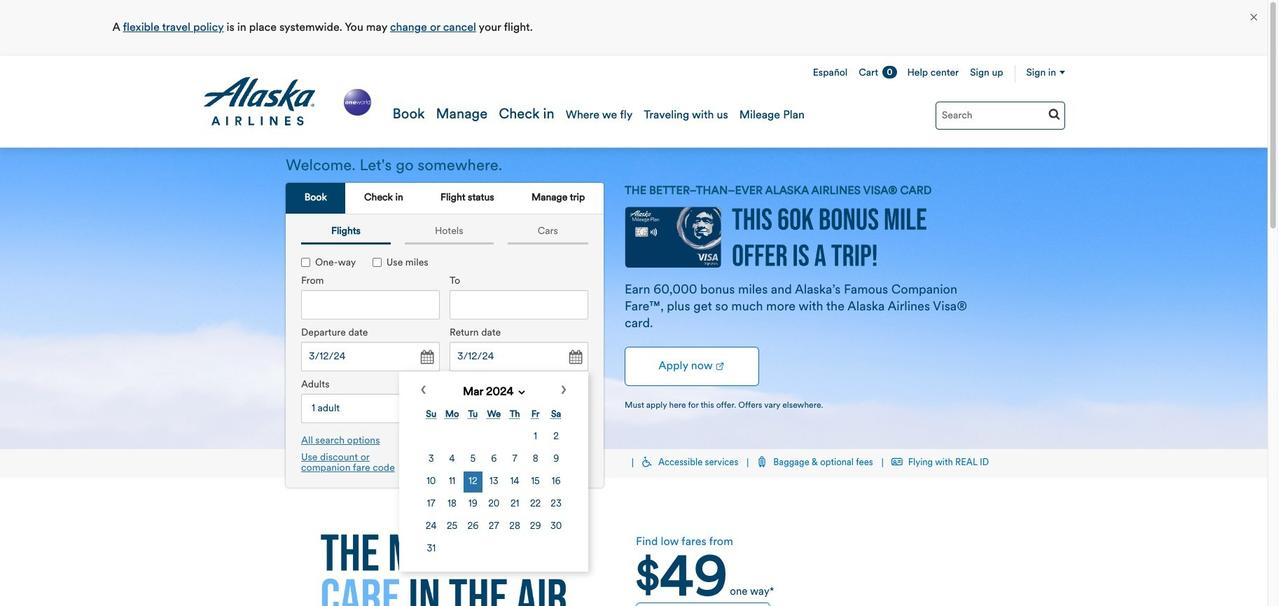 Task type: describe. For each thing, give the bounding box(es) containing it.
this 60k bonus mile offer is a trip. element
[[0, 148, 1268, 449]]

4 row from the top
[[422, 494, 566, 515]]

1 vertical spatial tab list
[[294, 222, 596, 245]]

this 60k bonus mile offer is a trip. image
[[732, 208, 927, 266]]

3 row from the top
[[422, 472, 566, 493]]

1 row from the top
[[422, 427, 566, 448]]

alaska airlines logo image
[[203, 77, 317, 126]]

search button image
[[1049, 108, 1061, 120]]

0 vertical spatial tab list
[[286, 183, 604, 215]]



Task type: locate. For each thing, give the bounding box(es) containing it.
oneworld logo image
[[341, 86, 374, 118]]

grid
[[420, 403, 568, 562]]

None text field
[[450, 290, 589, 320]]

1 horizontal spatial open datepicker image
[[565, 348, 585, 367]]

None text field
[[301, 290, 440, 320], [301, 342, 440, 372], [450, 342, 589, 372], [301, 290, 440, 320], [301, 342, 440, 372], [450, 342, 589, 372]]

5 row from the top
[[422, 517, 566, 538]]

1 open datepicker image from the left
[[417, 348, 437, 367]]

None checkbox
[[301, 258, 310, 267]]

cell
[[526, 427, 545, 448], [547, 427, 566, 448], [422, 449, 441, 470], [442, 449, 462, 470], [464, 449, 483, 470], [484, 449, 504, 470], [505, 449, 525, 470], [526, 449, 545, 470], [547, 449, 566, 470], [422, 472, 441, 493], [442, 472, 462, 493], [464, 472, 483, 493], [484, 472, 504, 493], [505, 472, 525, 493], [526, 472, 545, 493], [547, 472, 566, 493], [422, 494, 441, 515], [442, 494, 462, 515], [464, 494, 483, 515], [484, 494, 504, 515], [505, 494, 525, 515], [526, 494, 545, 515], [547, 494, 566, 515], [422, 517, 441, 538], [442, 517, 462, 538], [464, 517, 483, 538], [484, 517, 504, 538], [505, 517, 525, 538], [526, 517, 545, 538], [547, 517, 566, 538], [422, 539, 441, 560]]

form
[[291, 241, 594, 572]]

alaska airlines credit card. image
[[625, 207, 722, 276]]

the most care in the air starts here. element
[[286, 534, 601, 606]]

Search text field
[[936, 102, 1066, 130]]

tab list
[[286, 183, 604, 215], [294, 222, 596, 245]]

open datepicker image
[[417, 348, 437, 367], [565, 348, 585, 367]]

0 horizontal spatial open datepicker image
[[417, 348, 437, 367]]

None checkbox
[[373, 258, 382, 267]]

2 open datepicker image from the left
[[565, 348, 585, 367]]

2 row from the top
[[422, 449, 566, 470]]

row
[[422, 427, 566, 448], [422, 449, 566, 470], [422, 472, 566, 493], [422, 494, 566, 515], [422, 517, 566, 538]]



Task type: vqa. For each thing, say whether or not it's contained in the screenshot.
bottom tab list
yes



